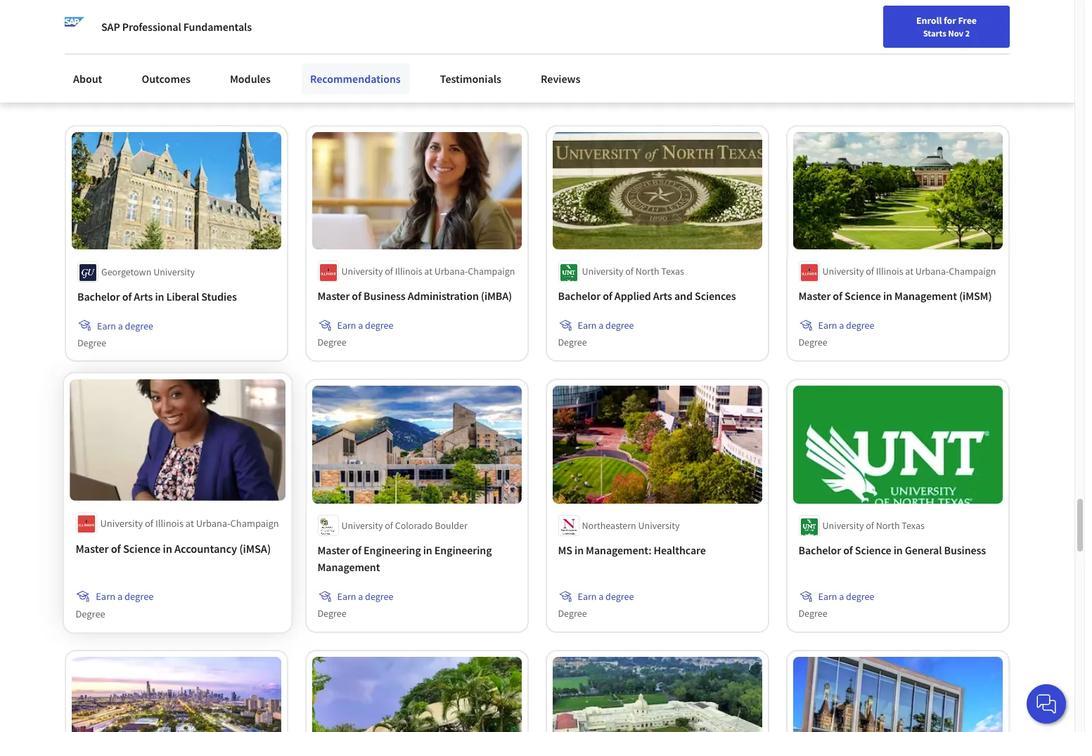 Task type: locate. For each thing, give the bounding box(es) containing it.
university up ms in management: healthcare link
[[639, 520, 680, 532]]

chat with us image
[[1035, 693, 1058, 716]]

of
[[385, 265, 393, 278], [626, 265, 634, 278], [866, 265, 874, 278], [122, 289, 132, 303], [352, 289, 362, 303], [603, 289, 613, 303], [833, 289, 843, 303], [145, 517, 153, 530], [385, 520, 393, 532], [866, 520, 874, 532], [111, 542, 121, 556], [352, 544, 362, 558], [844, 544, 853, 558]]

recommendations
[[310, 72, 401, 86]]

management:
[[586, 544, 652, 558]]

urbana-
[[435, 265, 468, 278], [916, 265, 949, 278], [196, 517, 230, 530]]

management up reviews link
[[509, 9, 619, 34]]

north
[[636, 265, 660, 278], [876, 520, 900, 532]]

at up master of business administration (imba) link
[[425, 265, 433, 278]]

master of science in accountancy (imsa) link
[[76, 540, 280, 558]]

1 horizontal spatial north
[[876, 520, 900, 532]]

degree down applied
[[606, 320, 634, 332]]

illinois up "master of business administration (imba)" on the top
[[395, 265, 423, 278]]

2 horizontal spatial management
[[895, 289, 957, 303]]

illinois for accountancy
[[155, 517, 184, 530]]

0 horizontal spatial champaign
[[230, 517, 279, 530]]

2 horizontal spatial illinois
[[876, 265, 904, 278]]

0 horizontal spatial arts
[[134, 289, 153, 303]]

a for bachelor of science in general business
[[839, 591, 844, 603]]

2
[[965, 27, 970, 39]]

2 horizontal spatial urbana-
[[916, 265, 949, 278]]

0 vertical spatial management
[[509, 9, 619, 34]]

texas for general
[[902, 520, 925, 532]]

degree for master of business administration (imba)
[[318, 336, 347, 349]]

(imsm)
[[960, 289, 992, 303]]

of inside the master of engineering in engineering management
[[352, 544, 362, 558]]

degree
[[77, 336, 106, 349], [318, 336, 347, 349], [558, 336, 587, 349], [799, 336, 828, 349], [318, 608, 347, 620], [558, 608, 587, 620], [799, 608, 828, 620], [76, 608, 105, 621]]

1 horizontal spatial university of illinois at urbana-champaign
[[342, 265, 515, 278]]

science inside master of science in accountancy (imsa) link
[[123, 542, 161, 556]]

2 vertical spatial management
[[318, 560, 380, 575]]

science inside master of science in management (imsm) link
[[845, 289, 881, 303]]

university of north texas for applied
[[582, 265, 684, 278]]

1 horizontal spatial champaign
[[468, 265, 515, 278]]

master for master of business administration (imba)
[[318, 289, 350, 303]]

texas for and
[[662, 265, 684, 278]]

arts down georgetown university
[[134, 289, 153, 303]]

1 horizontal spatial business
[[944, 544, 986, 558]]

1 vertical spatial texas
[[902, 520, 925, 532]]

0 horizontal spatial north
[[636, 265, 660, 278]]

degrees
[[170, 67, 209, 81]]

bachelor
[[77, 289, 120, 303], [558, 289, 601, 303], [799, 544, 841, 558]]

master of science in management (imsm) link
[[799, 288, 997, 305]]

1 vertical spatial business
[[944, 544, 986, 558]]

champaign up (imsa)
[[230, 517, 279, 530]]

recommended down the sap
[[70, 67, 142, 81]]

degree down management:
[[606, 591, 634, 603]]

degree for bachelor of applied arts and sciences
[[606, 320, 634, 332]]

1 horizontal spatial at
[[425, 265, 433, 278]]

0 horizontal spatial bachelor
[[77, 289, 120, 303]]

degree down "master of business administration (imba)" on the top
[[365, 320, 394, 332]]

degree for master of business administration (imba)
[[365, 320, 394, 332]]

university for bachelor of applied arts and sciences
[[582, 265, 624, 278]]

leadership
[[377, 9, 470, 34]]

university up the bachelor of science in general business
[[823, 520, 864, 532]]

0 vertical spatial and
[[473, 9, 506, 34]]

north up bachelor of applied arts and sciences
[[636, 265, 660, 278]]

0 horizontal spatial urbana-
[[196, 517, 230, 530]]

menu item
[[779, 14, 870, 60]]

1 vertical spatial recommended
[[70, 67, 142, 81]]

business right general
[[944, 544, 986, 558]]

earn a degree down master of science in accountancy (imsa)
[[96, 590, 154, 603]]

management
[[509, 9, 619, 34], [895, 289, 957, 303], [318, 560, 380, 575]]

outcomes
[[142, 72, 191, 86]]

0 horizontal spatial and
[[473, 9, 506, 34]]

arts inside 'link'
[[134, 289, 153, 303]]

recommendations link
[[302, 63, 409, 94]]

engineering
[[364, 544, 421, 558], [435, 544, 492, 558]]

1 horizontal spatial bachelor
[[558, 289, 601, 303]]

earn
[[97, 320, 116, 332], [338, 320, 357, 332], [578, 320, 597, 332], [819, 320, 838, 332], [96, 590, 115, 603], [338, 591, 357, 603], [578, 591, 597, 603], [819, 591, 838, 603]]

science
[[845, 289, 881, 303], [123, 542, 161, 556], [855, 544, 892, 558]]

georgetown
[[101, 265, 151, 278]]

free
[[958, 14, 977, 27]]

bachelor inside 'link'
[[77, 289, 120, 303]]

0 horizontal spatial texas
[[662, 265, 684, 278]]

and up testimonials
[[473, 9, 506, 34]]

earn a degree down master of science in management (imsm)
[[819, 320, 875, 332]]

university of north texas up the bachelor of science in general business
[[823, 520, 925, 532]]

university of illinois at urbana-champaign for (imba)
[[342, 265, 515, 278]]

0 horizontal spatial university of illinois at urbana-champaign
[[100, 517, 279, 530]]

(imsa)
[[239, 542, 271, 556]]

0 vertical spatial recommended
[[65, 9, 191, 34]]

at up master of science in accountancy (imsa) link
[[186, 517, 194, 530]]

management left (imsm)
[[895, 289, 957, 303]]

science for general
[[855, 544, 892, 558]]

and left sciences
[[675, 289, 693, 303]]

bachelor of applied arts and sciences link
[[558, 288, 757, 305]]

urbana- up administration
[[435, 265, 468, 278]]

champaign up (imsm)
[[949, 265, 996, 278]]

at up master of science in management (imsm) link
[[906, 265, 914, 278]]

master
[[318, 289, 350, 303], [799, 289, 831, 303], [76, 542, 109, 556], [318, 544, 350, 558]]

at
[[425, 265, 433, 278], [906, 265, 914, 278], [186, 517, 194, 530]]

a
[[118, 320, 123, 332], [358, 320, 363, 332], [599, 320, 604, 332], [839, 320, 844, 332], [117, 590, 122, 603], [358, 591, 363, 603], [599, 591, 604, 603], [839, 591, 844, 603]]

1 vertical spatial north
[[876, 520, 900, 532]]

ms
[[558, 544, 573, 558]]

northeastern
[[582, 520, 637, 532]]

show notifications image
[[885, 18, 902, 34]]

boulder
[[435, 520, 468, 532]]

a for bachelor of arts in liberal studies
[[118, 320, 123, 332]]

1 arts from the left
[[134, 289, 153, 303]]

1 vertical spatial university of north texas
[[823, 520, 925, 532]]

0 horizontal spatial engineering
[[364, 544, 421, 558]]

university up master of science in accountancy (imsa)
[[100, 517, 143, 530]]

northeastern university
[[582, 520, 680, 532]]

management down university of colorado boulder
[[318, 560, 380, 575]]

in
[[357, 9, 373, 34], [155, 289, 164, 303], [884, 289, 893, 303], [163, 542, 172, 556], [424, 544, 433, 558], [575, 544, 584, 558], [894, 544, 903, 558]]

sap
[[101, 20, 120, 34]]

0 vertical spatial texas
[[662, 265, 684, 278]]

1 horizontal spatial university of north texas
[[823, 520, 925, 532]]

2 horizontal spatial university of illinois at urbana-champaign
[[823, 265, 996, 278]]

for
[[944, 14, 956, 27]]

champaign up (imba)
[[468, 265, 515, 278]]

university up master of science in management (imsm)
[[823, 265, 864, 278]]

earn a degree down "master of business administration (imba)" on the top
[[338, 320, 394, 332]]

about link
[[65, 63, 111, 94]]

0 horizontal spatial university of north texas
[[582, 265, 684, 278]]

degree for bachelor of science in general business
[[846, 591, 875, 603]]

urbana- for accountancy
[[196, 517, 230, 530]]

bachelor for bachelor of applied arts and sciences
[[558, 289, 601, 303]]

2 horizontal spatial bachelor
[[799, 544, 841, 558]]

university up "master of business administration (imba)" on the top
[[342, 265, 383, 278]]

degree down the master of engineering in engineering management
[[365, 591, 394, 603]]

university for bachelor of science in general business
[[823, 520, 864, 532]]

university of illinois at urbana-champaign up master of science in management (imsm) link
[[823, 265, 996, 278]]

university of illinois at urbana-champaign up master of business administration (imba) link
[[342, 265, 515, 278]]

earn a degree
[[97, 320, 153, 332], [338, 320, 394, 332], [578, 320, 634, 332], [819, 320, 875, 332], [96, 590, 154, 603], [338, 591, 394, 603], [578, 591, 634, 603], [819, 591, 875, 603]]

texas
[[662, 265, 684, 278], [902, 520, 925, 532]]

1 horizontal spatial texas
[[902, 520, 925, 532]]

university up applied
[[582, 265, 624, 278]]

earn a degree for master of science in management (imsm)
[[819, 320, 875, 332]]

champaign
[[468, 265, 515, 278], [949, 265, 996, 278], [230, 517, 279, 530]]

arts
[[134, 289, 153, 303], [654, 289, 673, 303]]

None search field
[[200, 9, 510, 37]]

0 horizontal spatial at
[[186, 517, 194, 530]]

business inside master of business administration (imba) link
[[364, 289, 406, 303]]

at for management
[[906, 265, 914, 278]]

in inside the master of engineering in engineering management
[[424, 544, 433, 558]]

university
[[153, 265, 195, 278], [342, 265, 383, 278], [582, 265, 624, 278], [823, 265, 864, 278], [100, 517, 143, 530], [342, 520, 383, 532], [639, 520, 680, 532], [823, 520, 864, 532]]

reviews link
[[532, 63, 589, 94]]

bachelor of science in general business link
[[799, 542, 997, 559]]

1 horizontal spatial engineering
[[435, 544, 492, 558]]

master inside the master of engineering in engineering management
[[318, 544, 350, 558]]

1 horizontal spatial illinois
[[395, 265, 423, 278]]

2 horizontal spatial champaign
[[949, 265, 996, 278]]

north for applied
[[636, 265, 660, 278]]

business left administration
[[364, 289, 406, 303]]

degree down the bachelor of science in general business
[[846, 591, 875, 603]]

general
[[905, 544, 942, 558]]

nov
[[948, 27, 964, 39]]

degree for master of engineering in engineering management
[[318, 608, 347, 620]]

bachelor for bachelor of science in general business
[[799, 544, 841, 558]]

a for master of science in accountancy (imsa)
[[117, 590, 122, 603]]

degree
[[125, 320, 153, 332], [365, 320, 394, 332], [606, 320, 634, 332], [846, 320, 875, 332], [125, 590, 154, 603], [365, 591, 394, 603], [606, 591, 634, 603], [846, 591, 875, 603]]

modules link
[[221, 63, 279, 94]]

illinois up master of science in accountancy (imsa)
[[155, 517, 184, 530]]

university of illinois at urbana-champaign for management
[[823, 265, 996, 278]]

degree down master of science in management (imsm)
[[846, 320, 875, 332]]

university left colorado
[[342, 520, 383, 532]]

bachelor of science in general business
[[799, 544, 986, 558]]

science inside bachelor of science in general business link
[[855, 544, 892, 558]]

1 vertical spatial and
[[675, 289, 693, 303]]

texas up bachelor of applied arts and sciences link
[[662, 265, 684, 278]]

texas up general
[[902, 520, 925, 532]]

university of illinois at urbana-champaign
[[342, 265, 515, 278], [823, 265, 996, 278], [100, 517, 279, 530]]

0 vertical spatial north
[[636, 265, 660, 278]]

degree down bachelor of arts in liberal studies at the top left
[[125, 320, 153, 332]]

recommended
[[65, 9, 191, 34], [70, 67, 142, 81]]

science for management
[[845, 289, 881, 303]]

earn a degree down bachelor of arts in liberal studies at the top left
[[97, 320, 153, 332]]

north for science
[[876, 520, 900, 532]]

engineering down university of colorado boulder
[[364, 544, 421, 558]]

0 vertical spatial business
[[364, 289, 406, 303]]

earn a degree down applied
[[578, 320, 634, 332]]

university of north texas up applied
[[582, 265, 684, 278]]

champaign for management
[[949, 265, 996, 278]]

0 horizontal spatial management
[[318, 560, 380, 575]]

degree for bachelor of arts in liberal studies
[[125, 320, 153, 332]]

colorado
[[395, 520, 433, 532]]

business
[[364, 289, 406, 303], [944, 544, 986, 558]]

master for master of engineering in engineering management
[[318, 544, 350, 558]]

university of north texas for science
[[823, 520, 925, 532]]

earn a degree down the bachelor of science in general business
[[819, 591, 875, 603]]

bachelor of arts in liberal studies link
[[77, 288, 276, 305]]

earn for ms in management: healthcare
[[578, 591, 597, 603]]

reviews
[[541, 72, 581, 86]]

0 horizontal spatial illinois
[[155, 517, 184, 530]]

degree for master of science in accountancy (imsa)
[[76, 608, 105, 621]]

north up the bachelor of science in general business
[[876, 520, 900, 532]]

degree down master of science in accountancy (imsa)
[[125, 590, 154, 603]]

earn for bachelor of science in general business
[[819, 591, 838, 603]]

1 horizontal spatial and
[[675, 289, 693, 303]]

recommended inside button
[[70, 67, 142, 81]]

0 horizontal spatial business
[[364, 289, 406, 303]]

engineering down the boulder
[[435, 544, 492, 558]]

earn a degree for master of business administration (imba)
[[338, 320, 394, 332]]

1 horizontal spatial urbana-
[[435, 265, 468, 278]]

fundamentals
[[183, 20, 252, 34]]

urbana- up master of science in management (imsm) link
[[916, 265, 949, 278]]

earn for bachelor of applied arts and sciences
[[578, 320, 597, 332]]

1 horizontal spatial arts
[[654, 289, 673, 303]]

illinois up master of science in management (imsm)
[[876, 265, 904, 278]]

1 horizontal spatial management
[[509, 9, 619, 34]]

1 engineering from the left
[[364, 544, 421, 558]]

university of illinois at urbana-champaign up master of science in accountancy (imsa) link
[[100, 517, 279, 530]]

illinois
[[395, 265, 423, 278], [876, 265, 904, 278], [155, 517, 184, 530]]

interested
[[268, 9, 353, 34]]

degree for bachelor of applied arts and sciences
[[558, 336, 587, 349]]

recommended up recommended button
[[65, 9, 191, 34]]

earn a degree down the master of engineering in engineering management
[[338, 591, 394, 603]]

university of north texas
[[582, 265, 684, 278], [823, 520, 925, 532]]

earn for master of science in management (imsm)
[[819, 320, 838, 332]]

university for master of science in management (imsm)
[[823, 265, 864, 278]]

and
[[473, 9, 506, 34], [675, 289, 693, 303]]

master of business administration (imba) link
[[318, 288, 516, 305]]

urbana- up accountancy
[[196, 517, 230, 530]]

in for bachelor of science in general business
[[894, 544, 903, 558]]

arts right applied
[[654, 289, 673, 303]]

2 horizontal spatial at
[[906, 265, 914, 278]]

0 vertical spatial university of north texas
[[582, 265, 684, 278]]

earn a degree down management:
[[578, 591, 634, 603]]



Task type: vqa. For each thing, say whether or not it's contained in the screenshot.


Task type: describe. For each thing, give the bounding box(es) containing it.
university of colorado boulder
[[342, 520, 468, 532]]

coursera image
[[17, 11, 106, 34]]

1 vertical spatial management
[[895, 289, 957, 303]]

bachelor of arts in liberal studies
[[77, 289, 237, 303]]

2 arts from the left
[[654, 289, 673, 303]]

in for master of science in accountancy (imsa)
[[163, 542, 172, 556]]

degree for master of science in management (imsm)
[[799, 336, 828, 349]]

a for bachelor of applied arts and sciences
[[599, 320, 604, 332]]

degree for master of science in management (imsm)
[[846, 320, 875, 332]]

science for accountancy
[[123, 542, 161, 556]]

earn for master of business administration (imba)
[[338, 320, 357, 332]]

professional
[[122, 20, 181, 34]]

in for master of engineering in engineering management
[[424, 544, 433, 558]]

degree for ms in management: healthcare
[[558, 608, 587, 620]]

sap image
[[65, 17, 84, 37]]

testimonials link
[[432, 63, 510, 94]]

a for master of science in management (imsm)
[[839, 320, 844, 332]]

starts
[[923, 27, 946, 39]]

sciences
[[695, 289, 736, 303]]

recommendation tabs tab list
[[65, 57, 1010, 93]]

if
[[195, 9, 206, 34]]

ms in management: healthcare link
[[558, 542, 757, 559]]

ms in management: healthcare
[[558, 544, 706, 558]]

a for ms in management: healthcare
[[599, 591, 604, 603]]

at for (imba)
[[425, 265, 433, 278]]

liberal
[[166, 289, 199, 303]]

illinois for (imba)
[[395, 265, 423, 278]]

degree for bachelor of science in general business
[[799, 608, 828, 620]]

in for bachelor of arts in liberal studies
[[155, 289, 164, 303]]

administration
[[408, 289, 479, 303]]

about
[[73, 72, 102, 86]]

earn a degree for master of engineering in engineering management
[[338, 591, 394, 603]]

testimonials
[[440, 72, 501, 86]]

earn for master of engineering in engineering management
[[338, 591, 357, 603]]

urbana- for management
[[916, 265, 949, 278]]

studies
[[201, 289, 237, 303]]

business inside bachelor of science in general business link
[[944, 544, 986, 558]]

enroll
[[916, 14, 942, 27]]

healthcare
[[654, 544, 706, 558]]

in for master of science in management (imsm)
[[884, 289, 893, 303]]

a for master of engineering in engineering management
[[358, 591, 363, 603]]

earn a degree for master of science in accountancy (imsa)
[[96, 590, 154, 603]]

bachelor for bachelor of arts in liberal studies
[[77, 289, 120, 303]]

recommended if you're interested in leadership and management
[[65, 9, 619, 34]]

master for master of science in accountancy (imsa)
[[76, 542, 109, 556]]

degrees button
[[165, 57, 214, 91]]

accountancy
[[174, 542, 237, 556]]

university for master of business administration (imba)
[[342, 265, 383, 278]]

master for master of science in management (imsm)
[[799, 289, 831, 303]]

champaign for (imba)
[[468, 265, 515, 278]]

university for master of engineering in engineering management
[[342, 520, 383, 532]]

bachelor of applied arts and sciences
[[558, 289, 736, 303]]

earn a degree for bachelor of applied arts and sciences
[[578, 320, 634, 332]]

sap professional fundamentals
[[101, 20, 252, 34]]

university for master of science in accountancy (imsa)
[[100, 517, 143, 530]]

enroll for free starts nov 2
[[916, 14, 977, 39]]

illinois for management
[[876, 265, 904, 278]]

georgetown university
[[101, 265, 195, 278]]

you're
[[210, 9, 264, 34]]

at for accountancy
[[186, 517, 194, 530]]

earn a degree for bachelor of science in general business
[[819, 591, 875, 603]]

(imba)
[[481, 289, 512, 303]]

degree for master of science in accountancy (imsa)
[[125, 590, 154, 603]]

earn a degree for ms in management: healthcare
[[578, 591, 634, 603]]

applied
[[615, 289, 651, 303]]

recommended for recommended
[[70, 67, 142, 81]]

2 engineering from the left
[[435, 544, 492, 558]]

modules
[[230, 72, 271, 86]]

degree for bachelor of arts in liberal studies
[[77, 336, 106, 349]]

recommended button
[[65, 57, 148, 91]]

degree for ms in management: healthcare
[[606, 591, 634, 603]]

champaign for accountancy
[[230, 517, 279, 530]]

earn for bachelor of arts in liberal studies
[[97, 320, 116, 332]]

recommended for recommended if you're interested in leadership and management
[[65, 9, 191, 34]]

outcomes link
[[133, 63, 199, 94]]

master of science in accountancy (imsa)
[[76, 542, 271, 556]]

urbana- for (imba)
[[435, 265, 468, 278]]

master of science in management (imsm)
[[799, 289, 992, 303]]

master of engineering in engineering management
[[318, 544, 492, 575]]

management inside the master of engineering in engineering management
[[318, 560, 380, 575]]

master of business administration (imba)
[[318, 289, 512, 303]]

degree for master of engineering in engineering management
[[365, 591, 394, 603]]

a for master of business administration (imba)
[[358, 320, 363, 332]]

earn for master of science in accountancy (imsa)
[[96, 590, 115, 603]]

earn a degree for bachelor of arts in liberal studies
[[97, 320, 153, 332]]

university of illinois at urbana-champaign for accountancy
[[100, 517, 279, 530]]

university up bachelor of arts in liberal studies 'link'
[[153, 265, 195, 278]]

master of engineering in engineering management link
[[318, 542, 516, 576]]



